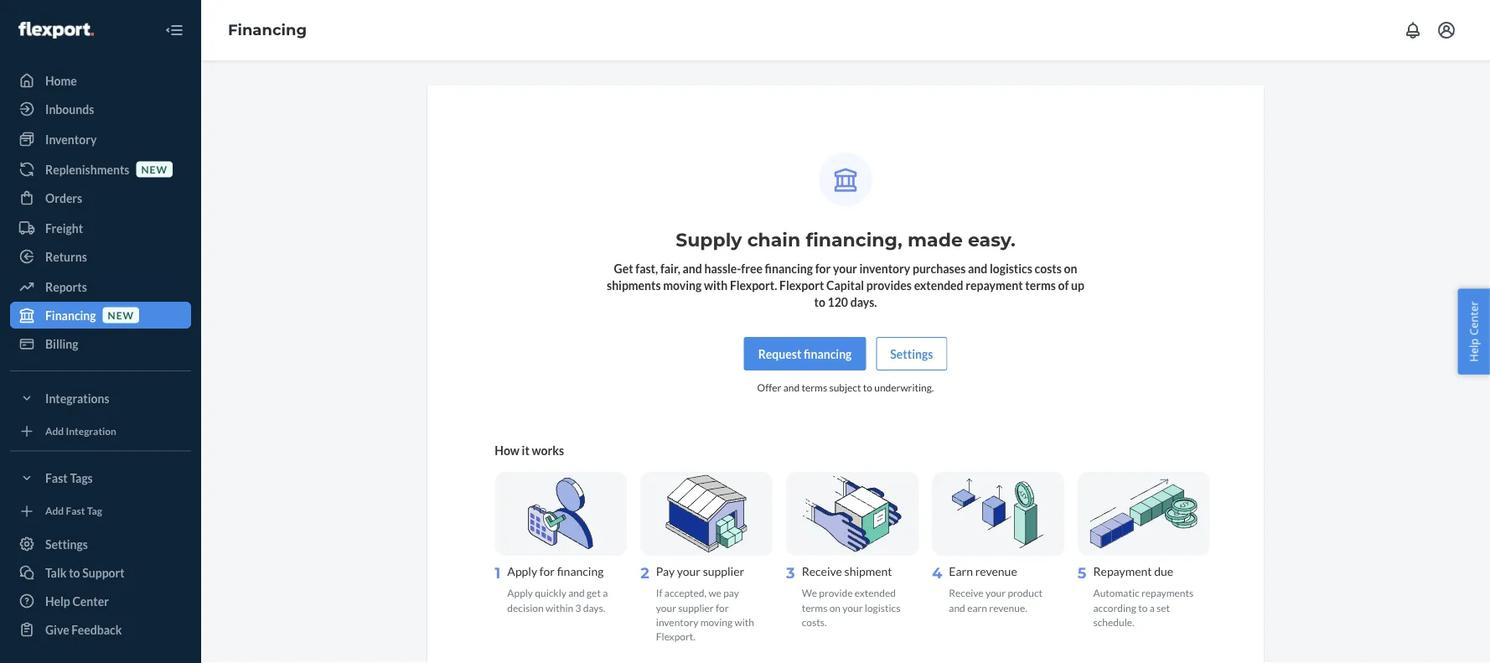 Task type: locate. For each thing, give the bounding box(es) containing it.
0 horizontal spatial 3
[[575, 601, 581, 613]]

for down the we
[[716, 601, 729, 613]]

fast tags button
[[10, 465, 191, 492]]

1 vertical spatial moving
[[701, 616, 733, 628]]

how it works
[[495, 443, 564, 457]]

0 vertical spatial moving
[[663, 278, 702, 292]]

and up repayment
[[968, 261, 988, 275]]

1
[[495, 564, 501, 582]]

0 vertical spatial flexport.
[[730, 278, 777, 292]]

1 add from the top
[[45, 425, 64, 437]]

2
[[641, 564, 649, 582]]

logistics down shipment
[[865, 601, 901, 613]]

terms down costs
[[1025, 278, 1056, 292]]

0 vertical spatial add
[[45, 425, 64, 437]]

with inside the "if accepted, we pay your supplier for inventory moving with flexport."
[[735, 616, 754, 628]]

0 vertical spatial financing
[[765, 261, 813, 275]]

your up 'capital'
[[833, 261, 857, 275]]

0 vertical spatial 3
[[786, 564, 795, 582]]

orders
[[45, 191, 82, 205]]

0 horizontal spatial flexport.
[[656, 630, 696, 642]]

days. down 'capital'
[[850, 295, 877, 309]]

1 horizontal spatial days.
[[850, 295, 877, 309]]

capital
[[827, 278, 864, 292]]

and left earn
[[949, 601, 965, 613]]

flexport. down accepted,
[[656, 630, 696, 642]]

on inside we provide extended terms on your logistics costs.
[[830, 601, 841, 613]]

3 left receive shipment
[[786, 564, 795, 582]]

0 horizontal spatial logistics
[[865, 601, 901, 613]]

if accepted, we pay your supplier for inventory moving with flexport.
[[656, 587, 754, 642]]

with inside get fast, fair, and hassle-free financing for your inventory purchases and logistics costs on shipments moving with flexport. flexport capital provides extended repayment terms of up to 120 days.
[[704, 278, 728, 292]]

fast left tags
[[45, 471, 68, 485]]

request financing button
[[744, 337, 866, 370]]

add
[[45, 425, 64, 437], [45, 505, 64, 517]]

on
[[1064, 261, 1077, 275], [830, 601, 841, 613]]

0 horizontal spatial on
[[830, 601, 841, 613]]

1 horizontal spatial with
[[735, 616, 754, 628]]

to right talk
[[69, 565, 80, 580]]

to right subject
[[863, 381, 872, 394]]

terms
[[1025, 278, 1056, 292], [802, 381, 827, 394], [802, 601, 828, 613]]

moving inside the "if accepted, we pay your supplier for inventory moving with flexport."
[[701, 616, 733, 628]]

add fast tag
[[45, 505, 102, 517]]

1 vertical spatial days.
[[583, 601, 605, 613]]

help center button
[[1458, 288, 1490, 375]]

1 vertical spatial receive
[[949, 587, 984, 599]]

1 horizontal spatial receive
[[949, 587, 984, 599]]

0 vertical spatial apply
[[507, 564, 537, 578]]

provide
[[819, 587, 853, 599]]

0 vertical spatial terms
[[1025, 278, 1056, 292]]

1 vertical spatial new
[[108, 309, 134, 321]]

a right get
[[603, 587, 608, 599]]

home
[[45, 73, 77, 88]]

to left set
[[1138, 601, 1148, 613]]

supplier down accepted,
[[678, 601, 714, 613]]

0 vertical spatial on
[[1064, 261, 1077, 275]]

1 horizontal spatial on
[[1064, 261, 1077, 275]]

a inside the apply quickly and get a decision within 3 days.
[[603, 587, 608, 599]]

add inside add fast tag link
[[45, 505, 64, 517]]

receive up the we
[[802, 564, 842, 578]]

1 vertical spatial flexport.
[[656, 630, 696, 642]]

0 vertical spatial inventory
[[860, 261, 911, 275]]

for inside the "if accepted, we pay your supplier for inventory moving with flexport."
[[716, 601, 729, 613]]

inventory
[[860, 261, 911, 275], [656, 616, 699, 628]]

0 horizontal spatial new
[[108, 309, 134, 321]]

your up "revenue." on the right of the page
[[986, 587, 1006, 599]]

a for 5
[[1150, 601, 1155, 613]]

1 horizontal spatial extended
[[914, 278, 964, 292]]

supply chain financing, made easy.
[[676, 228, 1016, 251]]

apply up decision
[[507, 587, 533, 599]]

fast left tag
[[66, 505, 85, 517]]

apply for financing
[[507, 564, 604, 578]]

0 vertical spatial days.
[[850, 295, 877, 309]]

0 horizontal spatial with
[[704, 278, 728, 292]]

and right "offer" in the bottom right of the page
[[783, 381, 800, 394]]

1 horizontal spatial settings
[[890, 347, 933, 361]]

logistics up repayment
[[990, 261, 1033, 275]]

with down hassle-
[[704, 278, 728, 292]]

receive shipment
[[802, 564, 892, 578]]

2 vertical spatial for
[[716, 601, 729, 613]]

and left get
[[568, 587, 585, 599]]

2 add from the top
[[45, 505, 64, 517]]

0 vertical spatial receive
[[802, 564, 842, 578]]

logistics inside get fast, fair, and hassle-free financing for your inventory purchases and logistics costs on shipments moving with flexport. flexport capital provides extended repayment terms of up to 120 days.
[[990, 261, 1033, 275]]

talk to support button
[[10, 559, 191, 586]]

1 vertical spatial financing
[[804, 347, 852, 361]]

billing
[[45, 337, 78, 351]]

center inside 'button'
[[1466, 301, 1481, 335]]

moving
[[663, 278, 702, 292], [701, 616, 733, 628]]

extended down purchases
[[914, 278, 964, 292]]

0 vertical spatial help center
[[1466, 301, 1481, 362]]

terms inside we provide extended terms on your logistics costs.
[[802, 601, 828, 613]]

1 horizontal spatial new
[[141, 163, 168, 175]]

1 vertical spatial extended
[[855, 587, 896, 599]]

your inside we provide extended terms on your logistics costs.
[[843, 601, 863, 613]]

0 vertical spatial settings
[[890, 347, 933, 361]]

help
[[1466, 338, 1481, 362], [45, 594, 70, 608]]

0 horizontal spatial help center
[[45, 594, 109, 608]]

and right "fair,"
[[683, 261, 702, 275]]

2 apply from the top
[[507, 587, 533, 599]]

0 horizontal spatial a
[[603, 587, 608, 599]]

0 vertical spatial with
[[704, 278, 728, 292]]

settings inside "button"
[[890, 347, 933, 361]]

a left set
[[1150, 601, 1155, 613]]

add left integration
[[45, 425, 64, 437]]

open account menu image
[[1437, 20, 1457, 40]]

1 horizontal spatial center
[[1466, 301, 1481, 335]]

flexport. inside the "if accepted, we pay your supplier for inventory moving with flexport."
[[656, 630, 696, 642]]

inventory down accepted,
[[656, 616, 699, 628]]

0 vertical spatial for
[[815, 261, 831, 275]]

1 vertical spatial apply
[[507, 587, 533, 599]]

quickly
[[535, 587, 566, 599]]

1 vertical spatial a
[[1150, 601, 1155, 613]]

1 horizontal spatial for
[[716, 601, 729, 613]]

support
[[82, 565, 125, 580]]

0 vertical spatial new
[[141, 163, 168, 175]]

moving down the we
[[701, 616, 733, 628]]

0 vertical spatial center
[[1466, 301, 1481, 335]]

1 horizontal spatial logistics
[[990, 261, 1033, 275]]

3 right the within
[[575, 601, 581, 613]]

0 horizontal spatial receive
[[802, 564, 842, 578]]

repayments
[[1142, 587, 1194, 599]]

for up the flexport
[[815, 261, 831, 275]]

earn
[[967, 601, 987, 613]]

receive your product and earn revenue.
[[949, 587, 1043, 613]]

schedule.
[[1093, 616, 1135, 628]]

your down if
[[656, 601, 676, 613]]

returns
[[45, 249, 87, 264]]

add down fast tags
[[45, 505, 64, 517]]

days.
[[850, 295, 877, 309], [583, 601, 605, 613]]

receive for receive shipment
[[802, 564, 842, 578]]

a for 1
[[603, 587, 608, 599]]

easy.
[[968, 228, 1016, 251]]

settings button
[[876, 337, 947, 370]]

settings up talk
[[45, 537, 88, 551]]

0 vertical spatial financing
[[228, 21, 307, 39]]

add inside add integration link
[[45, 425, 64, 437]]

receive
[[802, 564, 842, 578], [949, 587, 984, 599]]

3 inside the apply quickly and get a decision within 3 days.
[[575, 601, 581, 613]]

apply for apply for financing
[[507, 564, 537, 578]]

inventory inside the "if accepted, we pay your supplier for inventory moving with flexport."
[[656, 616, 699, 628]]

1 vertical spatial supplier
[[678, 601, 714, 613]]

give feedback button
[[10, 616, 191, 643]]

flexport logo image
[[18, 22, 94, 39]]

settings
[[890, 347, 933, 361], [45, 537, 88, 551]]

supplier up pay
[[703, 564, 744, 578]]

1 horizontal spatial inventory
[[860, 261, 911, 275]]

terms up costs.
[[802, 601, 828, 613]]

add integration link
[[10, 418, 191, 444]]

1 vertical spatial settings
[[45, 537, 88, 551]]

0 horizontal spatial inventory
[[656, 616, 699, 628]]

inventory up provides
[[860, 261, 911, 275]]

1 vertical spatial with
[[735, 616, 754, 628]]

and inside receive your product and earn revenue.
[[949, 601, 965, 613]]

1 horizontal spatial help
[[1466, 338, 1481, 362]]

reports
[[45, 280, 87, 294]]

your inside get fast, fair, and hassle-free financing for your inventory purchases and logistics costs on shipments moving with flexport. flexport capital provides extended repayment terms of up to 120 days.
[[833, 261, 857, 275]]

days. inside the apply quickly and get a decision within 3 days.
[[583, 601, 605, 613]]

1 horizontal spatial 3
[[786, 564, 795, 582]]

3
[[786, 564, 795, 582], [575, 601, 581, 613]]

1 vertical spatial on
[[830, 601, 841, 613]]

new for financing
[[108, 309, 134, 321]]

apply right "1"
[[507, 564, 537, 578]]

extended
[[914, 278, 964, 292], [855, 587, 896, 599]]

receive up earn
[[949, 587, 984, 599]]

1 horizontal spatial flexport.
[[730, 278, 777, 292]]

moving down "fair,"
[[663, 278, 702, 292]]

center
[[1466, 301, 1481, 335], [72, 594, 109, 608]]

1 horizontal spatial help center
[[1466, 301, 1481, 362]]

fast,
[[636, 261, 658, 275]]

new down reports link
[[108, 309, 134, 321]]

2 horizontal spatial for
[[815, 261, 831, 275]]

decision
[[507, 601, 544, 613]]

0 vertical spatial help
[[1466, 338, 1481, 362]]

moving inside get fast, fair, and hassle-free financing for your inventory purchases and logistics costs on shipments moving with flexport. flexport capital provides extended repayment terms of up to 120 days.
[[663, 278, 702, 292]]

with
[[704, 278, 728, 292], [735, 616, 754, 628]]

0 vertical spatial fast
[[45, 471, 68, 485]]

1 vertical spatial help center
[[45, 594, 109, 608]]

on down provide
[[830, 601, 841, 613]]

inbounds
[[45, 102, 94, 116]]

0 horizontal spatial financing
[[45, 308, 96, 322]]

0 vertical spatial logistics
[[990, 261, 1033, 275]]

on inside get fast, fair, and hassle-free financing for your inventory purchases and logistics costs on shipments moving with flexport. flexport capital provides extended repayment terms of up to 120 days.
[[1064, 261, 1077, 275]]

apply inside the apply quickly and get a decision within 3 days.
[[507, 587, 533, 599]]

hassle-
[[704, 261, 741, 275]]

for up quickly
[[540, 564, 555, 578]]

1 vertical spatial logistics
[[865, 601, 901, 613]]

1 vertical spatial add
[[45, 505, 64, 517]]

to left 120 on the right top of page
[[814, 295, 826, 309]]

new up orders link
[[141, 163, 168, 175]]

1 vertical spatial 3
[[575, 601, 581, 613]]

extended inside we provide extended terms on your logistics costs.
[[855, 587, 896, 599]]

supplier
[[703, 564, 744, 578], [678, 601, 714, 613]]

days. down get
[[583, 601, 605, 613]]

reports link
[[10, 273, 191, 300]]

flexport.
[[730, 278, 777, 292], [656, 630, 696, 642]]

freight link
[[10, 215, 191, 241]]

settings up underwriting.
[[890, 347, 933, 361]]

0 horizontal spatial center
[[72, 594, 109, 608]]

replenishments
[[45, 162, 129, 176]]

financing up get
[[557, 564, 604, 578]]

with down pay
[[735, 616, 754, 628]]

0 horizontal spatial for
[[540, 564, 555, 578]]

for
[[815, 261, 831, 275], [540, 564, 555, 578], [716, 601, 729, 613]]

home link
[[10, 67, 191, 94]]

0 vertical spatial a
[[603, 587, 608, 599]]

earn
[[949, 564, 973, 578]]

supply
[[676, 228, 742, 251]]

flexport. down the free
[[730, 278, 777, 292]]

1 vertical spatial center
[[72, 594, 109, 608]]

0 horizontal spatial help
[[45, 594, 70, 608]]

extended down shipment
[[855, 587, 896, 599]]

if
[[656, 587, 663, 599]]

logistics inside we provide extended terms on your logistics costs.
[[865, 601, 901, 613]]

your up accepted,
[[677, 564, 701, 578]]

your down provide
[[843, 601, 863, 613]]

0 horizontal spatial extended
[[855, 587, 896, 599]]

to inside button
[[69, 565, 80, 580]]

your
[[833, 261, 857, 275], [677, 564, 701, 578], [986, 587, 1006, 599], [656, 601, 676, 613], [843, 601, 863, 613]]

0 vertical spatial extended
[[914, 278, 964, 292]]

of
[[1058, 278, 1069, 292]]

financing up the flexport
[[765, 261, 813, 275]]

and inside the apply quickly and get a decision within 3 days.
[[568, 587, 585, 599]]

a inside automatic repayments according to a set schedule.
[[1150, 601, 1155, 613]]

terms left subject
[[802, 381, 827, 394]]

financing,
[[806, 228, 903, 251]]

2 vertical spatial financing
[[557, 564, 604, 578]]

financing up subject
[[804, 347, 852, 361]]

financing
[[765, 261, 813, 275], [804, 347, 852, 361], [557, 564, 604, 578]]

days. inside get fast, fair, and hassle-free financing for your inventory purchases and logistics costs on shipments moving with flexport. flexport capital provides extended repayment terms of up to 120 days.
[[850, 295, 877, 309]]

inventory
[[45, 132, 97, 146]]

settings link
[[10, 531, 191, 557]]

on up up
[[1064, 261, 1077, 275]]

1 apply from the top
[[507, 564, 537, 578]]

1 horizontal spatial a
[[1150, 601, 1155, 613]]

0 horizontal spatial days.
[[583, 601, 605, 613]]

receive inside receive your product and earn revenue.
[[949, 587, 984, 599]]

new
[[141, 163, 168, 175], [108, 309, 134, 321]]

2 vertical spatial terms
[[802, 601, 828, 613]]

1 vertical spatial fast
[[66, 505, 85, 517]]

made
[[908, 228, 963, 251]]

logistics
[[990, 261, 1033, 275], [865, 601, 901, 613]]

1 vertical spatial inventory
[[656, 616, 699, 628]]



Task type: describe. For each thing, give the bounding box(es) containing it.
feedback
[[72, 622, 122, 637]]

underwriting.
[[874, 381, 934, 394]]

get
[[614, 261, 633, 275]]

freight
[[45, 221, 83, 235]]

to inside automatic repayments according to a set schedule.
[[1138, 601, 1148, 613]]

add integration
[[45, 425, 116, 437]]

receive for receive your product and earn revenue.
[[949, 587, 984, 599]]

integrations
[[45, 391, 109, 405]]

we
[[802, 587, 817, 599]]

1 vertical spatial for
[[540, 564, 555, 578]]

4
[[932, 564, 942, 582]]

1 vertical spatial terms
[[802, 381, 827, 394]]

help inside 'button'
[[1466, 338, 1481, 362]]

add fast tag link
[[10, 498, 191, 524]]

works
[[532, 443, 564, 457]]

flexport. inside get fast, fair, and hassle-free financing for your inventory purchases and logistics costs on shipments moving with flexport. flexport capital provides extended repayment terms of up to 120 days.
[[730, 278, 777, 292]]

chain
[[747, 228, 801, 251]]

fast inside dropdown button
[[45, 471, 68, 485]]

to inside get fast, fair, and hassle-free financing for your inventory purchases and logistics costs on shipments moving with flexport. flexport capital provides extended repayment terms of up to 120 days.
[[814, 295, 826, 309]]

open notifications image
[[1403, 20, 1423, 40]]

apply quickly and get a decision within 3 days.
[[507, 587, 608, 613]]

provides
[[866, 278, 912, 292]]

integrations button
[[10, 385, 191, 412]]

help center link
[[10, 588, 191, 614]]

fair,
[[660, 261, 680, 275]]

inbounds link
[[10, 96, 191, 122]]

set
[[1157, 601, 1170, 613]]

accepted,
[[665, 587, 707, 599]]

0 horizontal spatial settings
[[45, 537, 88, 551]]

talk
[[45, 565, 67, 580]]

1 horizontal spatial financing
[[228, 21, 307, 39]]

get fast, fair, and hassle-free financing for your inventory purchases and logistics costs on shipments moving with flexport. flexport capital provides extended repayment terms of up to 120 days.
[[607, 261, 1085, 309]]

inventory inside get fast, fair, and hassle-free financing for your inventory purchases and logistics costs on shipments moving with flexport. flexport capital provides extended repayment terms of up to 120 days.
[[860, 261, 911, 275]]

financing link
[[228, 21, 307, 39]]

offer and terms subject to underwriting.
[[757, 381, 934, 394]]

product
[[1008, 587, 1043, 599]]

1 vertical spatial financing
[[45, 308, 96, 322]]

up
[[1071, 278, 1085, 292]]

terms inside get fast, fair, and hassle-free financing for your inventory purchases and logistics costs on shipments moving with flexport. flexport capital provides extended repayment terms of up to 120 days.
[[1025, 278, 1056, 292]]

according
[[1093, 601, 1137, 613]]

tags
[[70, 471, 93, 485]]

costs
[[1035, 261, 1062, 275]]

help center inside 'button'
[[1466, 301, 1481, 362]]

your inside the "if accepted, we pay your supplier for inventory moving with flexport."
[[656, 601, 676, 613]]

pay
[[656, 564, 675, 578]]

automatic
[[1093, 587, 1140, 599]]

financing inside get fast, fair, and hassle-free financing for your inventory purchases and logistics costs on shipments moving with flexport. flexport capital provides extended repayment terms of up to 120 days.
[[765, 261, 813, 275]]

request financing
[[758, 347, 852, 361]]

new for replenishments
[[141, 163, 168, 175]]

within
[[546, 601, 573, 613]]

due
[[1154, 564, 1174, 578]]

fast tags
[[45, 471, 93, 485]]

repayment
[[966, 278, 1023, 292]]

offer
[[757, 381, 782, 394]]

request
[[758, 347, 802, 361]]

pay your supplier
[[656, 564, 744, 578]]

repayment
[[1093, 564, 1152, 578]]

give feedback
[[45, 622, 122, 637]]

give
[[45, 622, 69, 637]]

inventory link
[[10, 126, 191, 153]]

shipment
[[845, 564, 892, 578]]

it
[[522, 443, 530, 457]]

tag
[[87, 505, 102, 517]]

talk to support
[[45, 565, 125, 580]]

how
[[495, 443, 520, 457]]

repayment due
[[1093, 564, 1174, 578]]

we
[[709, 587, 722, 599]]

get
[[587, 587, 601, 599]]

integration
[[66, 425, 116, 437]]

1 vertical spatial help
[[45, 594, 70, 608]]

costs.
[[802, 616, 827, 628]]

add for add fast tag
[[45, 505, 64, 517]]

for inside get fast, fair, and hassle-free financing for your inventory purchases and logistics costs on shipments moving with flexport. flexport capital provides extended repayment terms of up to 120 days.
[[815, 261, 831, 275]]

orders link
[[10, 184, 191, 211]]

revenue
[[975, 564, 1017, 578]]

billing link
[[10, 330, 191, 357]]

120
[[828, 295, 848, 309]]

your inside receive your product and earn revenue.
[[986, 587, 1006, 599]]

extended inside get fast, fair, and hassle-free financing for your inventory purchases and logistics costs on shipments moving with flexport. flexport capital provides extended repayment terms of up to 120 days.
[[914, 278, 964, 292]]

supplier inside the "if accepted, we pay your supplier for inventory moving with flexport."
[[678, 601, 714, 613]]

financing inside request financing "button"
[[804, 347, 852, 361]]

returns link
[[10, 243, 191, 270]]

purchases
[[913, 261, 966, 275]]

free
[[741, 261, 763, 275]]

pay
[[724, 587, 739, 599]]

add for add integration
[[45, 425, 64, 437]]

0 vertical spatial supplier
[[703, 564, 744, 578]]

automatic repayments according to a set schedule.
[[1093, 587, 1194, 628]]

we provide extended terms on your logistics costs.
[[802, 587, 901, 628]]

close navigation image
[[164, 20, 184, 40]]

apply for apply quickly and get a decision within 3 days.
[[507, 587, 533, 599]]

5
[[1078, 564, 1087, 582]]



Task type: vqa. For each thing, say whether or not it's contained in the screenshot.
the topmost Add
yes



